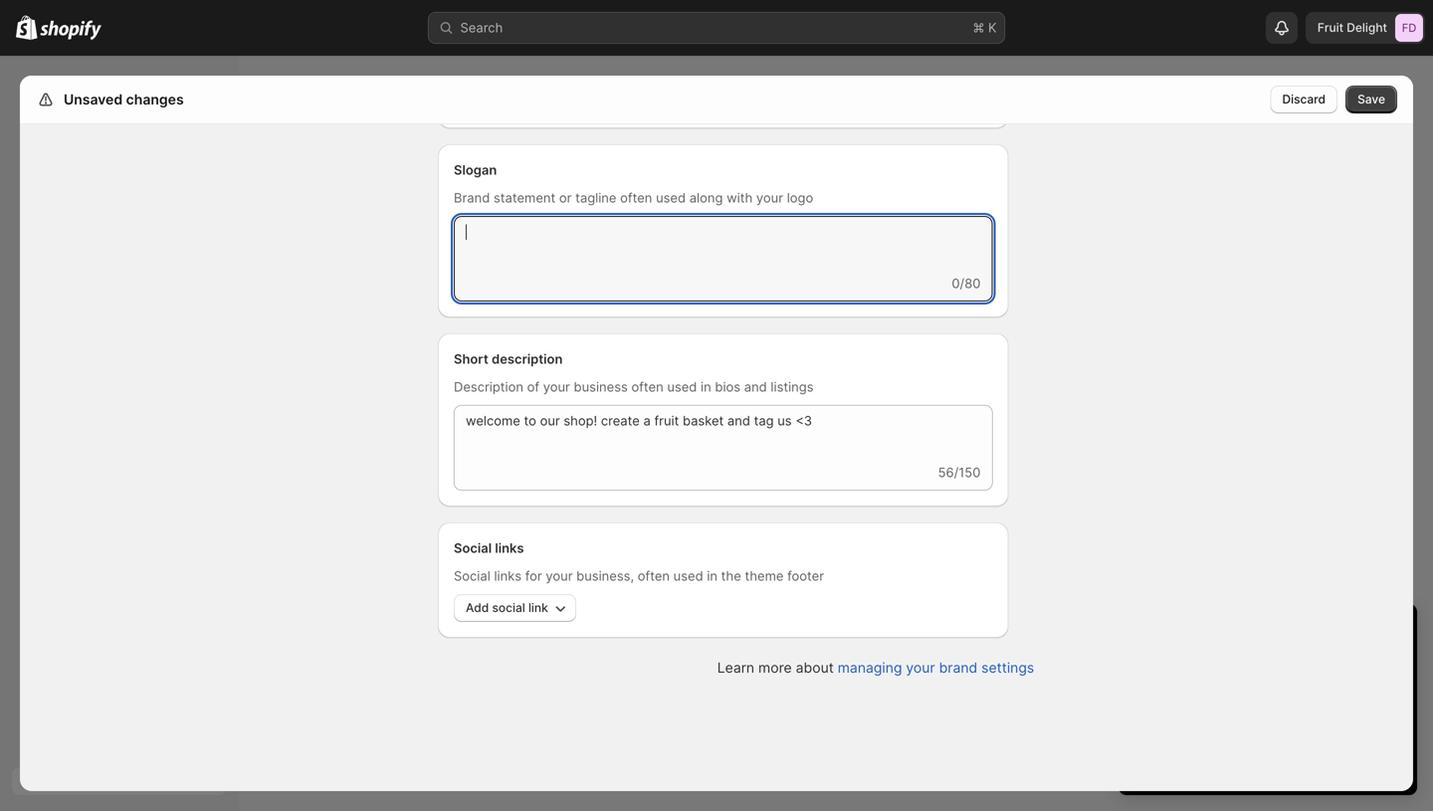Task type: vqa. For each thing, say whether or not it's contained in the screenshot.
adding
no



Task type: locate. For each thing, give the bounding box(es) containing it.
often right business
[[632, 379, 664, 395]]

managing
[[838, 660, 902, 677]]

add social link button
[[454, 594, 576, 622]]

fruit delight
[[1318, 20, 1388, 35]]

settings dialog
[[20, 0, 1414, 797]]

description
[[454, 379, 524, 395]]

fruit
[[1318, 20, 1344, 35]]

2 social from the top
[[454, 568, 491, 584]]

slogan
[[454, 162, 497, 178]]

of
[[527, 379, 540, 395]]

1 vertical spatial links
[[494, 568, 522, 584]]

0 vertical spatial links
[[495, 541, 524, 556]]

social
[[492, 601, 525, 615]]

discard
[[1283, 92, 1326, 107]]

1 vertical spatial in
[[707, 568, 718, 584]]

listings
[[771, 379, 814, 395]]

unsaved changes
[[64, 91, 184, 108]]

learn
[[718, 660, 755, 677]]

your right the "for"
[[546, 568, 573, 584]]

0 vertical spatial often
[[620, 190, 653, 206]]

used for along
[[656, 190, 686, 206]]

in left bios
[[701, 379, 712, 395]]

description of your business often used in bios and listings
[[454, 379, 814, 395]]

links
[[495, 541, 524, 556], [494, 568, 522, 584]]

short
[[454, 351, 489, 367]]

social
[[454, 541, 492, 556], [454, 568, 491, 584]]

fruit delight image
[[1396, 14, 1424, 42]]

brand
[[454, 190, 490, 206]]

social for social links for your business, often used in the theme footer
[[454, 568, 491, 584]]

links left the "for"
[[494, 568, 522, 584]]

shopify image
[[16, 16, 37, 40], [40, 20, 102, 40]]

used left the
[[674, 568, 704, 584]]

0 vertical spatial social
[[454, 541, 492, 556]]

settings
[[60, 91, 116, 108]]

used left bios
[[667, 379, 697, 395]]

⌘
[[973, 20, 985, 35]]

in
[[701, 379, 712, 395], [707, 568, 718, 584]]

in left the
[[707, 568, 718, 584]]

delight
[[1347, 20, 1388, 35]]

business,
[[577, 568, 634, 584]]

used
[[656, 190, 686, 206], [667, 379, 697, 395], [674, 568, 704, 584]]

often for business
[[632, 379, 664, 395]]

2 vertical spatial often
[[638, 568, 670, 584]]

0 horizontal spatial shopify image
[[16, 16, 37, 40]]

0 vertical spatial used
[[656, 190, 686, 206]]

dialog
[[1422, 69, 1434, 791]]

1 social from the top
[[454, 541, 492, 556]]

brand statement or tagline often used along with your logo
[[454, 190, 814, 206]]

theme
[[745, 568, 784, 584]]

1 horizontal spatial shopify image
[[40, 20, 102, 40]]

your
[[757, 190, 784, 206], [543, 379, 570, 395], [546, 568, 573, 584], [906, 660, 935, 677]]

with
[[727, 190, 753, 206]]

links for social links for your business, often used in the theme footer
[[494, 568, 522, 584]]

brand
[[939, 660, 978, 677]]

often right "tagline"
[[620, 190, 653, 206]]

the
[[721, 568, 742, 584]]

links up social at the bottom of the page
[[495, 541, 524, 556]]

1 vertical spatial often
[[632, 379, 664, 395]]

1 vertical spatial social
[[454, 568, 491, 584]]

footer
[[788, 568, 824, 584]]

often right the 'business,'
[[638, 568, 670, 584]]

business
[[574, 379, 628, 395]]

1 vertical spatial used
[[667, 379, 697, 395]]

used left along
[[656, 190, 686, 206]]

often
[[620, 190, 653, 206], [632, 379, 664, 395], [638, 568, 670, 584]]

learn more about managing your brand settings
[[718, 660, 1035, 677]]

description
[[492, 351, 563, 367]]

None text field
[[454, 216, 993, 274]]

often for tagline
[[620, 190, 653, 206]]



Task type: describe. For each thing, give the bounding box(es) containing it.
and
[[744, 379, 767, 395]]

discard button
[[1271, 86, 1338, 113]]

links for social links
[[495, 541, 524, 556]]

bios
[[715, 379, 741, 395]]

along
[[690, 190, 723, 206]]

your right of
[[543, 379, 570, 395]]

about
[[796, 660, 834, 677]]

social links
[[454, 541, 524, 556]]

⌘ k
[[973, 20, 997, 35]]

more
[[759, 660, 792, 677]]

search
[[460, 20, 503, 35]]

3 days left in your trial element
[[1119, 656, 1418, 795]]

changes
[[126, 91, 184, 108]]

add
[[466, 601, 489, 615]]

logo
[[787, 190, 814, 206]]

social for social links
[[454, 541, 492, 556]]

save button
[[1346, 86, 1398, 113]]

settings
[[982, 660, 1035, 677]]

add social link
[[466, 601, 548, 615]]

2 vertical spatial used
[[674, 568, 704, 584]]

your right with
[[757, 190, 784, 206]]

or
[[559, 190, 572, 206]]

short description
[[454, 351, 563, 367]]

statement
[[494, 190, 556, 206]]

used for in
[[667, 379, 697, 395]]

0 vertical spatial in
[[701, 379, 712, 395]]

save
[[1358, 92, 1386, 107]]

for
[[525, 568, 542, 584]]

tagline
[[576, 190, 617, 206]]

social links for your business, often used in the theme footer
[[454, 568, 824, 584]]

managing your brand settings link
[[838, 660, 1035, 677]]

your left brand
[[906, 660, 935, 677]]

welcome to our shop! create a fruit basket and tag us <3 text field
[[454, 405, 993, 463]]

link
[[529, 601, 548, 615]]

unsaved
[[64, 91, 123, 108]]

k
[[989, 20, 997, 35]]



